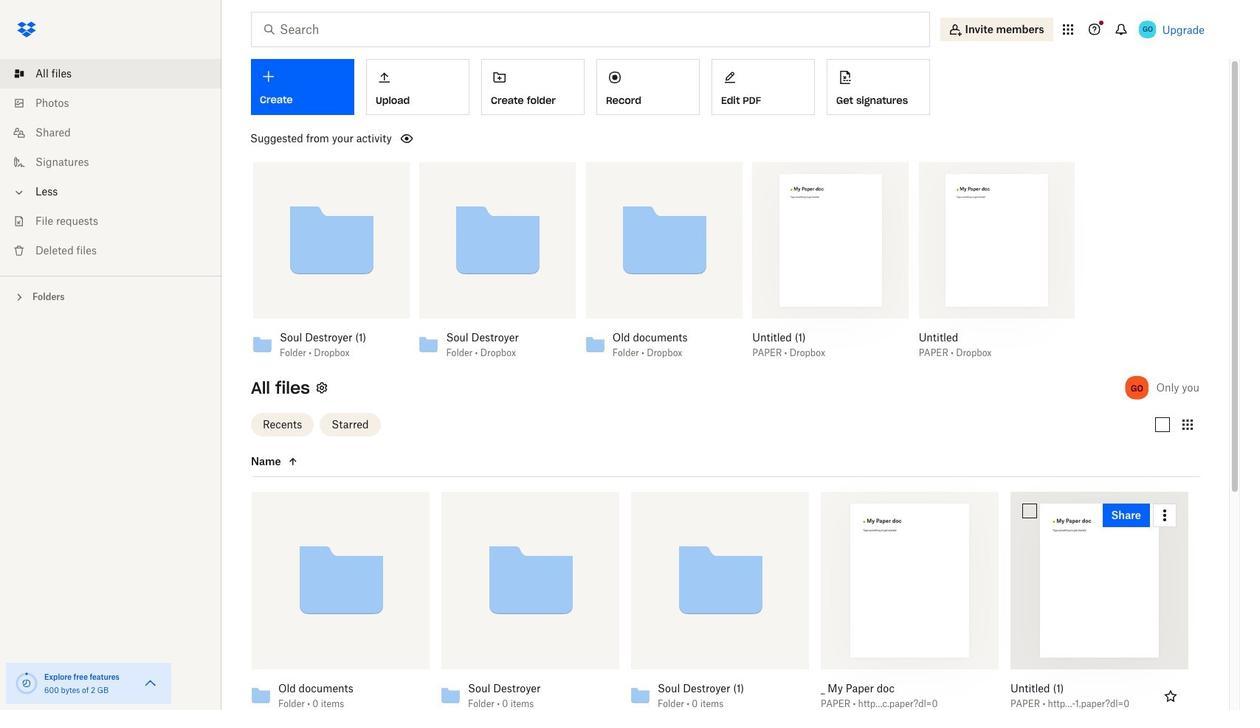 Task type: describe. For each thing, give the bounding box(es) containing it.
Search in folder "Dropbox" text field
[[280, 21, 899, 38]]

dropbox image
[[12, 15, 41, 44]]

quota usage image
[[15, 673, 38, 696]]

file, _ my paper doc.paper row
[[815, 492, 999, 711]]

folder, soul destroyer (1) row
[[625, 492, 809, 711]]



Task type: locate. For each thing, give the bounding box(es) containing it.
quota usage progress bar
[[15, 673, 38, 696]]

file, untitled (1).paper row
[[1005, 492, 1189, 711]]

folder, old documents row
[[246, 492, 430, 711]]

less image
[[12, 185, 27, 200]]

list
[[0, 50, 221, 276]]

folder settings image
[[313, 379, 331, 397]]

list item
[[0, 59, 221, 89]]

folder, soul destroyer row
[[436, 492, 619, 711]]



Task type: vqa. For each thing, say whether or not it's contained in the screenshot.
File, _ My Paper doc.paper row
yes



